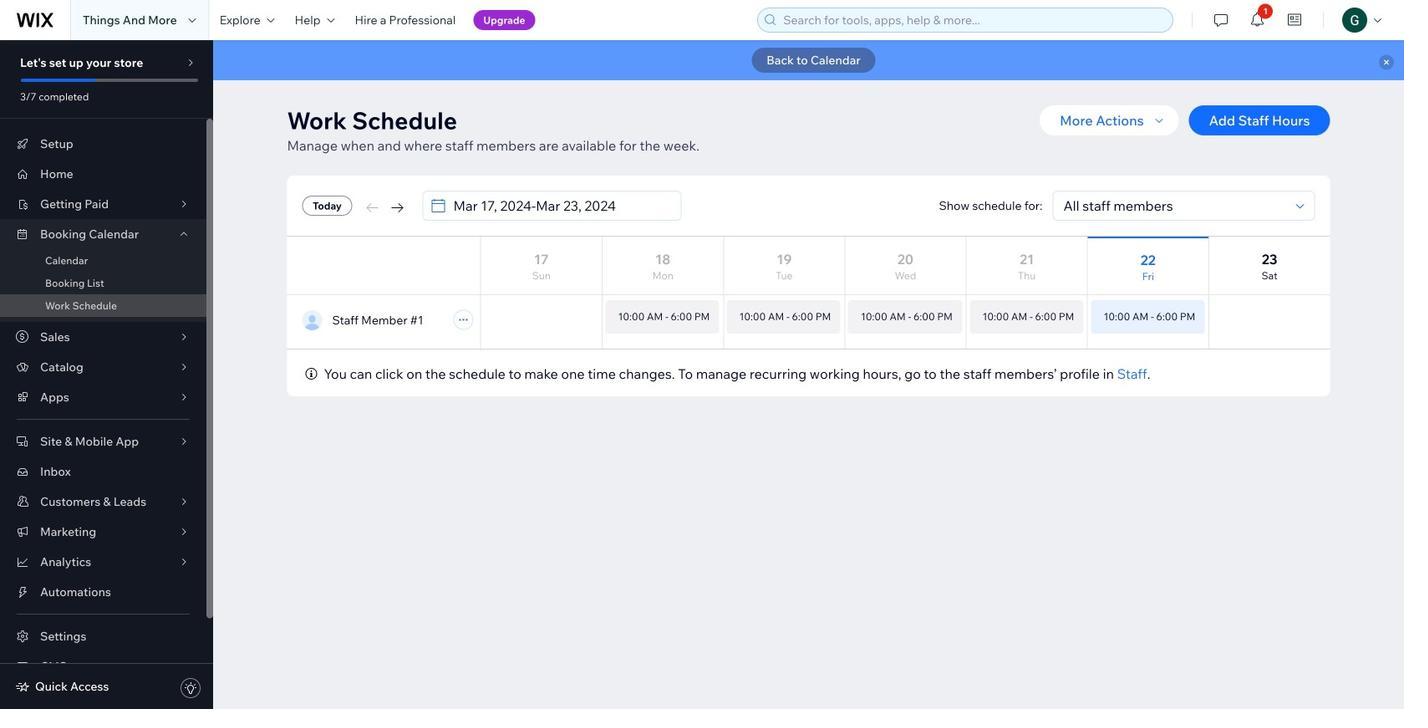 Task type: vqa. For each thing, say whether or not it's contained in the screenshot.
alert
yes



Task type: describe. For each thing, give the bounding box(es) containing it.
sidebar element
[[0, 40, 213, 709]]



Task type: locate. For each thing, give the bounding box(es) containing it.
Search for tools, apps, help & more... field
[[779, 8, 1168, 32]]

alert
[[213, 40, 1405, 80]]

Mar 17, 2024-Mar 23, 2024 field
[[449, 191, 676, 220]]

grid
[[287, 236, 1331, 351]]

None field
[[1059, 191, 1291, 220]]



